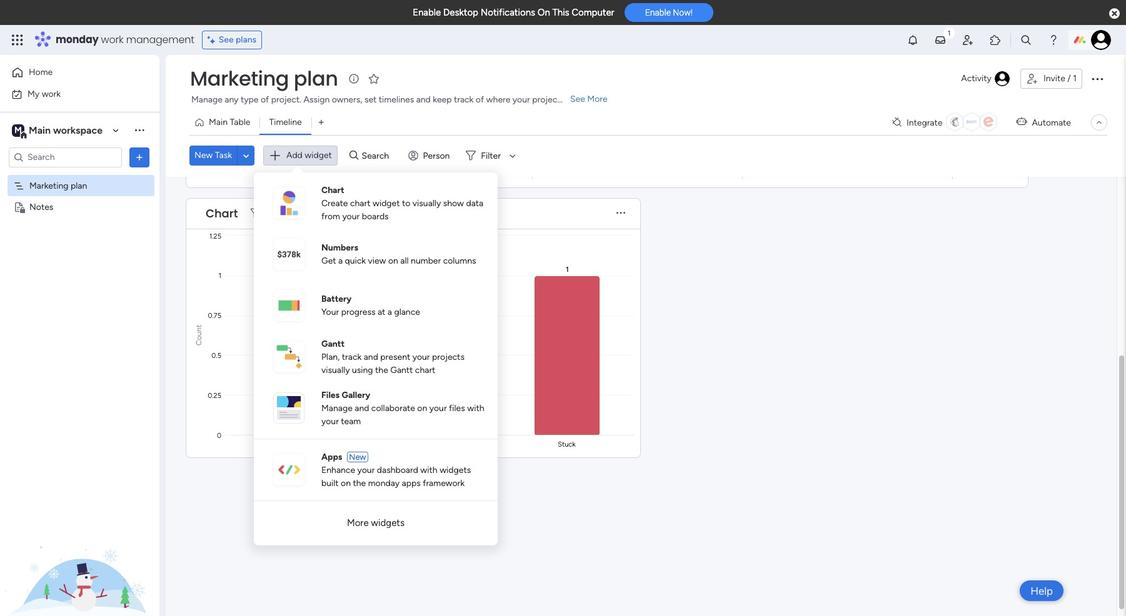 Task type: describe. For each thing, give the bounding box(es) containing it.
1 vertical spatial options image
[[133, 151, 146, 164]]

files
[[321, 390, 340, 401]]

projects
[[432, 352, 465, 362]]

add
[[286, 150, 303, 161]]

plan inside 'list box'
[[71, 180, 87, 191]]

enhance
[[321, 465, 355, 476]]

glance
[[394, 307, 420, 318]]

apps
[[321, 452, 342, 462]]

timeline
[[269, 117, 302, 128]]

0 vertical spatial more
[[587, 94, 608, 104]]

search everything image
[[1020, 34, 1032, 46]]

timeline button
[[260, 113, 311, 133]]

help
[[1031, 585, 1053, 597]]

person
[[423, 151, 450, 161]]

with inside enhance your dashboard with widgets built on the monday apps framework
[[420, 465, 438, 476]]

see more
[[570, 94, 608, 104]]

battery your progress at a glance
[[321, 294, 420, 318]]

more dots image
[[617, 209, 625, 218]]

computer
[[572, 7, 614, 18]]

0 horizontal spatial more
[[347, 518, 369, 529]]

monday inside enhance your dashboard with widgets built on the monday apps framework
[[368, 478, 400, 489]]

inbox image
[[934, 34, 947, 46]]

home button
[[8, 63, 134, 83]]

create
[[321, 198, 348, 209]]

main table
[[209, 117, 250, 128]]

help button
[[1020, 581, 1064, 602]]

team
[[341, 416, 361, 427]]

keep
[[433, 94, 452, 105]]

see plans
[[219, 34, 256, 45]]

work for monday
[[101, 33, 124, 47]]

work for my
[[42, 88, 61, 99]]

new for new task
[[194, 150, 213, 161]]

built
[[321, 478, 339, 489]]

0 horizontal spatial widgets
[[371, 518, 405, 529]]

data
[[466, 198, 483, 209]]

marketing inside 'list box'
[[29, 180, 69, 191]]

add view image
[[319, 118, 324, 127]]

and for gantt plan, track and present your projects visually using the gantt chart
[[364, 352, 378, 362]]

1 horizontal spatial marketing
[[190, 64, 289, 93]]

battery
[[321, 294, 352, 305]]

m
[[14, 125, 22, 135]]

enable now! button
[[625, 3, 713, 22]]

on for collaborate
[[417, 403, 427, 414]]

table
[[230, 117, 250, 128]]

owners,
[[332, 94, 362, 105]]

automate
[[1032, 117, 1071, 128]]

list box containing marketing plan
[[0, 173, 159, 386]]

chart inside gantt plan, track and present your projects visually using the gantt chart
[[415, 365, 435, 376]]

framework
[[423, 478, 465, 489]]

more widgets
[[347, 518, 405, 529]]

new task
[[194, 150, 232, 161]]

view
[[368, 256, 386, 266]]

v2 search image
[[349, 149, 359, 163]]

chart main content
[[166, 0, 1126, 617]]

assign
[[304, 94, 330, 105]]

invite / 1
[[1044, 73, 1077, 84]]

collaborate
[[371, 403, 415, 414]]

enable desktop notifications on this computer
[[413, 7, 614, 18]]

manage any type of project. assign owners, set timelines and keep track of where your project stands.
[[191, 94, 591, 105]]

lottie animation image
[[0, 490, 159, 617]]

main for main workspace
[[29, 124, 51, 136]]

angle down image
[[243, 151, 249, 161]]

monday work management
[[56, 33, 194, 47]]

select product image
[[11, 34, 24, 46]]

activity button
[[956, 69, 1015, 89]]

workspace
[[53, 124, 103, 136]]

the inside enhance your dashboard with widgets built on the monday apps framework
[[353, 478, 366, 489]]

add widget
[[286, 150, 332, 161]]

timelines
[[379, 94, 414, 105]]

dapulse integrations image
[[892, 118, 902, 127]]

show
[[443, 198, 464, 209]]

visually inside chart create chart widget to visually show data from your boards
[[413, 198, 441, 209]]

project.
[[271, 94, 301, 105]]

activity
[[961, 73, 992, 84]]

arrow down image
[[505, 148, 520, 163]]

your left files
[[429, 403, 447, 414]]

invite / 1 button
[[1020, 69, 1082, 89]]

apps
[[402, 478, 421, 489]]

my work button
[[8, 84, 134, 104]]

0 horizontal spatial gantt
[[321, 339, 345, 349]]

manage inside files gallery manage and collaborate on your files with your team
[[321, 403, 353, 414]]

at
[[378, 307, 385, 318]]

1 of from the left
[[261, 94, 269, 105]]

now!
[[673, 8, 693, 18]]

my
[[28, 88, 40, 99]]

gantt plan, track and present your projects visually using the gantt chart
[[321, 339, 465, 376]]

1 horizontal spatial marketing plan
[[190, 64, 338, 93]]

numbers get a quick view on all number columns
[[321, 243, 476, 266]]

columns
[[443, 256, 476, 266]]

using
[[352, 365, 373, 376]]

on inside enhance your dashboard with widgets built on the monday apps framework
[[341, 478, 351, 489]]

0 vertical spatial manage
[[191, 94, 222, 105]]

filter button
[[461, 146, 520, 166]]

present
[[380, 352, 410, 362]]

on for view
[[388, 256, 398, 266]]

and for files gallery manage and collaborate on your files with your team
[[355, 403, 369, 414]]

desktop
[[443, 7, 478, 18]]

add to favorites image
[[368, 72, 380, 85]]

new for new
[[349, 452, 366, 462]]

show board description image
[[347, 73, 362, 85]]

quick
[[345, 256, 366, 266]]

private board image
[[13, 201, 25, 213]]

to
[[402, 198, 410, 209]]

my work
[[28, 88, 61, 99]]

enable for enable desktop notifications on this computer
[[413, 7, 441, 18]]

from
[[321, 211, 340, 222]]

widgets inside enhance your dashboard with widgets built on the monday apps framework
[[440, 465, 471, 476]]



Task type: vqa. For each thing, say whether or not it's contained in the screenshot.
the I w a s m e n t i o n e d on the top left of the page
no



Task type: locate. For each thing, give the bounding box(es) containing it.
Search field
[[359, 147, 396, 165]]

0 horizontal spatial of
[[261, 94, 269, 105]]

0 horizontal spatial manage
[[191, 94, 222, 105]]

1 vertical spatial monday
[[368, 478, 400, 489]]

0 vertical spatial plan
[[294, 64, 338, 93]]

number
[[411, 256, 441, 266]]

1 vertical spatial track
[[342, 352, 362, 362]]

1 horizontal spatial work
[[101, 33, 124, 47]]

filter
[[481, 151, 501, 161]]

a right at at left
[[388, 307, 392, 318]]

chart up create
[[321, 185, 344, 195]]

gantt up plan,
[[321, 339, 345, 349]]

chart inside chart create chart widget to visually show data from your boards
[[321, 185, 344, 195]]

0 horizontal spatial with
[[420, 465, 438, 476]]

0 vertical spatial new
[[194, 150, 213, 161]]

1 vertical spatial work
[[42, 88, 61, 99]]

chart
[[321, 185, 344, 195], [206, 206, 238, 221]]

manage down files
[[321, 403, 353, 414]]

1 horizontal spatial visually
[[413, 198, 441, 209]]

of right the "type"
[[261, 94, 269, 105]]

gallery
[[342, 390, 370, 401]]

Search in workspace field
[[26, 150, 104, 164]]

your inside gantt plan, track and present your projects visually using the gantt chart
[[413, 352, 430, 362]]

v2 funnel image
[[251, 209, 259, 218]]

enable
[[413, 7, 441, 18], [645, 8, 671, 18]]

marketing up notes
[[29, 180, 69, 191]]

marketing plan up the "type"
[[190, 64, 338, 93]]

1 vertical spatial and
[[364, 352, 378, 362]]

see plans button
[[202, 31, 262, 49]]

1 horizontal spatial enable
[[645, 8, 671, 18]]

1 horizontal spatial of
[[476, 94, 484, 105]]

1 horizontal spatial the
[[375, 365, 388, 376]]

work left the management
[[101, 33, 124, 47]]

2 of from the left
[[476, 94, 484, 105]]

marketing plan up notes
[[29, 180, 87, 191]]

notifications image
[[907, 34, 919, 46]]

0 vertical spatial monday
[[56, 33, 99, 47]]

1 vertical spatial plan
[[71, 180, 87, 191]]

dashboard
[[377, 465, 418, 476]]

0 vertical spatial widgets
[[440, 465, 471, 476]]

1 vertical spatial chart
[[415, 365, 435, 376]]

0 vertical spatial with
[[467, 403, 484, 414]]

1 horizontal spatial a
[[388, 307, 392, 318]]

0 horizontal spatial work
[[42, 88, 61, 99]]

progress
[[341, 307, 376, 318]]

your right where
[[513, 94, 530, 105]]

manage
[[191, 94, 222, 105], [321, 403, 353, 414]]

work inside button
[[42, 88, 61, 99]]

widget inside popup button
[[305, 150, 332, 161]]

0 horizontal spatial plan
[[71, 180, 87, 191]]

0 horizontal spatial the
[[353, 478, 366, 489]]

track inside gantt plan, track and present your projects visually using the gantt chart
[[342, 352, 362, 362]]

your left team
[[321, 416, 339, 427]]

1 vertical spatial with
[[420, 465, 438, 476]]

a inside battery your progress at a glance
[[388, 307, 392, 318]]

with
[[467, 403, 484, 414], [420, 465, 438, 476]]

project
[[532, 94, 561, 105]]

your inside chart create chart widget to visually show data from your boards
[[342, 211, 360, 222]]

0 horizontal spatial options image
[[133, 151, 146, 164]]

0 horizontal spatial marketing plan
[[29, 180, 87, 191]]

1 vertical spatial on
[[417, 403, 427, 414]]

more down enhance
[[347, 518, 369, 529]]

0 vertical spatial chart
[[321, 185, 344, 195]]

0 horizontal spatial main
[[29, 124, 51, 136]]

1 vertical spatial more
[[347, 518, 369, 529]]

0 vertical spatial track
[[454, 94, 474, 105]]

a inside numbers get a quick view on all number columns
[[338, 256, 343, 266]]

get
[[321, 256, 336, 266]]

1 vertical spatial widget
[[373, 198, 400, 209]]

monday up home button
[[56, 33, 99, 47]]

monday
[[56, 33, 99, 47], [368, 478, 400, 489]]

person button
[[403, 146, 457, 166]]

plan down 'search in workspace' field
[[71, 180, 87, 191]]

work right my
[[42, 88, 61, 99]]

0 vertical spatial the
[[375, 365, 388, 376]]

0 horizontal spatial chart
[[206, 206, 238, 221]]

0 vertical spatial visually
[[413, 198, 441, 209]]

2 vertical spatial on
[[341, 478, 351, 489]]

0 vertical spatial gantt
[[321, 339, 345, 349]]

kendall parks image
[[1091, 30, 1111, 50]]

workspace image
[[12, 124, 24, 137]]

0 horizontal spatial visually
[[321, 365, 350, 376]]

main for main table
[[209, 117, 228, 128]]

boards
[[362, 211, 389, 222]]

0 horizontal spatial track
[[342, 352, 362, 362]]

2 horizontal spatial on
[[417, 403, 427, 414]]

and down gallery
[[355, 403, 369, 414]]

invite
[[1044, 73, 1065, 84]]

widget right add at top
[[305, 150, 332, 161]]

1 vertical spatial gantt
[[390, 365, 413, 376]]

options image down workspace options image
[[133, 151, 146, 164]]

and left the keep
[[416, 94, 431, 105]]

and inside gantt plan, track and present your projects visually using the gantt chart
[[364, 352, 378, 362]]

on inside numbers get a quick view on all number columns
[[388, 256, 398, 266]]

see for see more
[[570, 94, 585, 104]]

0 horizontal spatial chart
[[350, 198, 371, 209]]

plan,
[[321, 352, 340, 362]]

your inside enhance your dashboard with widgets built on the monday apps framework
[[357, 465, 375, 476]]

track
[[454, 94, 474, 105], [342, 352, 362, 362]]

enable left now!
[[645, 8, 671, 18]]

0 horizontal spatial new
[[194, 150, 213, 161]]

dapulse close image
[[1109, 8, 1120, 20]]

option
[[0, 174, 159, 177]]

chart create chart widget to visually show data from your boards
[[321, 185, 483, 222]]

files
[[449, 403, 465, 414]]

enable now!
[[645, 8, 693, 18]]

home
[[29, 67, 53, 78]]

options image right 1
[[1090, 71, 1105, 86]]

main right workspace image
[[29, 124, 51, 136]]

on right collaborate
[[417, 403, 427, 414]]

1 horizontal spatial monday
[[368, 478, 400, 489]]

see more link
[[569, 93, 609, 106]]

1 horizontal spatial widget
[[373, 198, 400, 209]]

enable inside button
[[645, 8, 671, 18]]

chart down 'projects'
[[415, 365, 435, 376]]

1 horizontal spatial options image
[[1090, 71, 1105, 86]]

any
[[225, 94, 239, 105]]

0 vertical spatial options image
[[1090, 71, 1105, 86]]

widgets
[[440, 465, 471, 476], [371, 518, 405, 529]]

widget inside chart create chart widget to visually show data from your boards
[[373, 198, 400, 209]]

options image
[[1090, 71, 1105, 86], [133, 151, 146, 164]]

all
[[400, 256, 409, 266]]

see inside button
[[219, 34, 234, 45]]

on down enhance
[[341, 478, 351, 489]]

invite members image
[[962, 34, 974, 46]]

1 vertical spatial manage
[[321, 403, 353, 414]]

1 vertical spatial a
[[388, 307, 392, 318]]

0 vertical spatial marketing
[[190, 64, 289, 93]]

0 vertical spatial widget
[[305, 150, 332, 161]]

0 horizontal spatial see
[[219, 34, 234, 45]]

1 horizontal spatial chart
[[415, 365, 435, 376]]

gantt down the present
[[390, 365, 413, 376]]

chart for chart
[[206, 206, 238, 221]]

1 horizontal spatial manage
[[321, 403, 353, 414]]

chart inside main content
[[206, 206, 238, 221]]

see for see plans
[[219, 34, 234, 45]]

main table button
[[189, 113, 260, 133]]

numbers
[[321, 243, 358, 253]]

and up using
[[364, 352, 378, 362]]

integrate
[[907, 117, 943, 128]]

1 horizontal spatial plan
[[294, 64, 338, 93]]

the down the present
[[375, 365, 388, 376]]

where
[[486, 94, 511, 105]]

list box
[[0, 173, 159, 386]]

set
[[364, 94, 377, 105]]

new up enhance
[[349, 452, 366, 462]]

track up using
[[342, 352, 362, 362]]

notifications
[[481, 7, 535, 18]]

notes
[[29, 202, 53, 212]]

1 vertical spatial chart
[[206, 206, 238, 221]]

2 vertical spatial and
[[355, 403, 369, 414]]

help image
[[1047, 34, 1060, 46]]

see
[[219, 34, 234, 45], [570, 94, 585, 104]]

chart left the v2 funnel icon
[[206, 206, 238, 221]]

1 horizontal spatial widgets
[[440, 465, 471, 476]]

Marketing plan field
[[187, 64, 341, 93]]

more
[[587, 94, 608, 104], [347, 518, 369, 529]]

this
[[552, 7, 569, 18]]

collapse board header image
[[1094, 118, 1104, 128]]

on left all
[[388, 256, 398, 266]]

1 horizontal spatial chart
[[321, 185, 344, 195]]

enable left desktop
[[413, 7, 441, 18]]

track right the keep
[[454, 94, 474, 105]]

marketing
[[190, 64, 289, 93], [29, 180, 69, 191]]

with up framework
[[420, 465, 438, 476]]

plan up assign
[[294, 64, 338, 93]]

1 horizontal spatial with
[[467, 403, 484, 414]]

autopilot image
[[1016, 114, 1027, 130]]

widget up boards
[[373, 198, 400, 209]]

your right the present
[[413, 352, 430, 362]]

see left plans
[[219, 34, 234, 45]]

more right the project in the top of the page
[[587, 94, 608, 104]]

workspace selection element
[[12, 123, 104, 139]]

/
[[1068, 73, 1071, 84]]

main inside workspace selection element
[[29, 124, 51, 136]]

1 vertical spatial new
[[349, 452, 366, 462]]

marketing plan inside 'list box'
[[29, 180, 87, 191]]

1 horizontal spatial on
[[388, 256, 398, 266]]

1
[[1073, 73, 1077, 84]]

widgets up framework
[[440, 465, 471, 476]]

apps image
[[989, 34, 1002, 46]]

1 horizontal spatial track
[[454, 94, 474, 105]]

a right get on the left top
[[338, 256, 343, 266]]

on
[[538, 7, 550, 18]]

0 vertical spatial a
[[338, 256, 343, 266]]

0 horizontal spatial monday
[[56, 33, 99, 47]]

plan
[[294, 64, 338, 93], [71, 180, 87, 191]]

lottie animation element
[[0, 490, 159, 617]]

with inside files gallery manage and collaborate on your files with your team
[[467, 403, 484, 414]]

1 vertical spatial see
[[570, 94, 585, 104]]

new inside "button"
[[194, 150, 213, 161]]

0 vertical spatial work
[[101, 33, 124, 47]]

main left 'table'
[[209, 117, 228, 128]]

stands.
[[563, 94, 591, 105]]

workspace options image
[[133, 124, 146, 136]]

0 horizontal spatial a
[[338, 256, 343, 266]]

visually inside gantt plan, track and present your projects visually using the gantt chart
[[321, 365, 350, 376]]

task
[[215, 150, 232, 161]]

0 vertical spatial on
[[388, 256, 398, 266]]

main inside main table "button"
[[209, 117, 228, 128]]

the
[[375, 365, 388, 376], [353, 478, 366, 489]]

visually right to
[[413, 198, 441, 209]]

1 vertical spatial widgets
[[371, 518, 405, 529]]

your right from
[[342, 211, 360, 222]]

see right the project in the top of the page
[[570, 94, 585, 104]]

1 horizontal spatial new
[[349, 452, 366, 462]]

new
[[194, 150, 213, 161], [349, 452, 366, 462]]

chart for chart create chart widget to visually show data from your boards
[[321, 185, 344, 195]]

0 horizontal spatial widget
[[305, 150, 332, 161]]

chart up boards
[[350, 198, 371, 209]]

0 vertical spatial see
[[219, 34, 234, 45]]

management
[[126, 33, 194, 47]]

1 vertical spatial visually
[[321, 365, 350, 376]]

1 horizontal spatial gantt
[[390, 365, 413, 376]]

0 horizontal spatial marketing
[[29, 180, 69, 191]]

files gallery manage and collaborate on your files with your team
[[321, 390, 484, 427]]

new left the task on the top of the page
[[194, 150, 213, 161]]

type
[[241, 94, 259, 105]]

chart inside chart create chart widget to visually show data from your boards
[[350, 198, 371, 209]]

main workspace
[[29, 124, 103, 136]]

new task button
[[189, 146, 237, 166]]

the down enhance
[[353, 478, 366, 489]]

marketing up any
[[190, 64, 289, 93]]

0 vertical spatial chart
[[350, 198, 371, 209]]

the inside gantt plan, track and present your projects visually using the gantt chart
[[375, 365, 388, 376]]

manage left any
[[191, 94, 222, 105]]

marketing plan
[[190, 64, 338, 93], [29, 180, 87, 191]]

1 vertical spatial marketing plan
[[29, 180, 87, 191]]

visually
[[413, 198, 441, 209], [321, 365, 350, 376]]

plans
[[236, 34, 256, 45]]

your
[[321, 307, 339, 318]]

your right enhance
[[357, 465, 375, 476]]

of
[[261, 94, 269, 105], [476, 94, 484, 105]]

0 horizontal spatial enable
[[413, 7, 441, 18]]

of left where
[[476, 94, 484, 105]]

1 horizontal spatial see
[[570, 94, 585, 104]]

0 horizontal spatial on
[[341, 478, 351, 489]]

1 vertical spatial marketing
[[29, 180, 69, 191]]

visually down plan,
[[321, 365, 350, 376]]

enable for enable now!
[[645, 8, 671, 18]]

add widget button
[[263, 146, 338, 166]]

on inside files gallery manage and collaborate on your files with your team
[[417, 403, 427, 414]]

widgets down apps
[[371, 518, 405, 529]]

on
[[388, 256, 398, 266], [417, 403, 427, 414], [341, 478, 351, 489]]

1 horizontal spatial main
[[209, 117, 228, 128]]

0 vertical spatial and
[[416, 94, 431, 105]]

0 vertical spatial marketing plan
[[190, 64, 338, 93]]

1 vertical spatial the
[[353, 478, 366, 489]]

chart
[[350, 198, 371, 209], [415, 365, 435, 376]]

and
[[416, 94, 431, 105], [364, 352, 378, 362], [355, 403, 369, 414]]

enhance your dashboard with widgets built on the monday apps framework
[[321, 465, 471, 489]]

with right files
[[467, 403, 484, 414]]

and inside files gallery manage and collaborate on your files with your team
[[355, 403, 369, 414]]

monday down dashboard at the left
[[368, 478, 400, 489]]

1 image
[[944, 26, 955, 40]]

1 horizontal spatial more
[[587, 94, 608, 104]]



